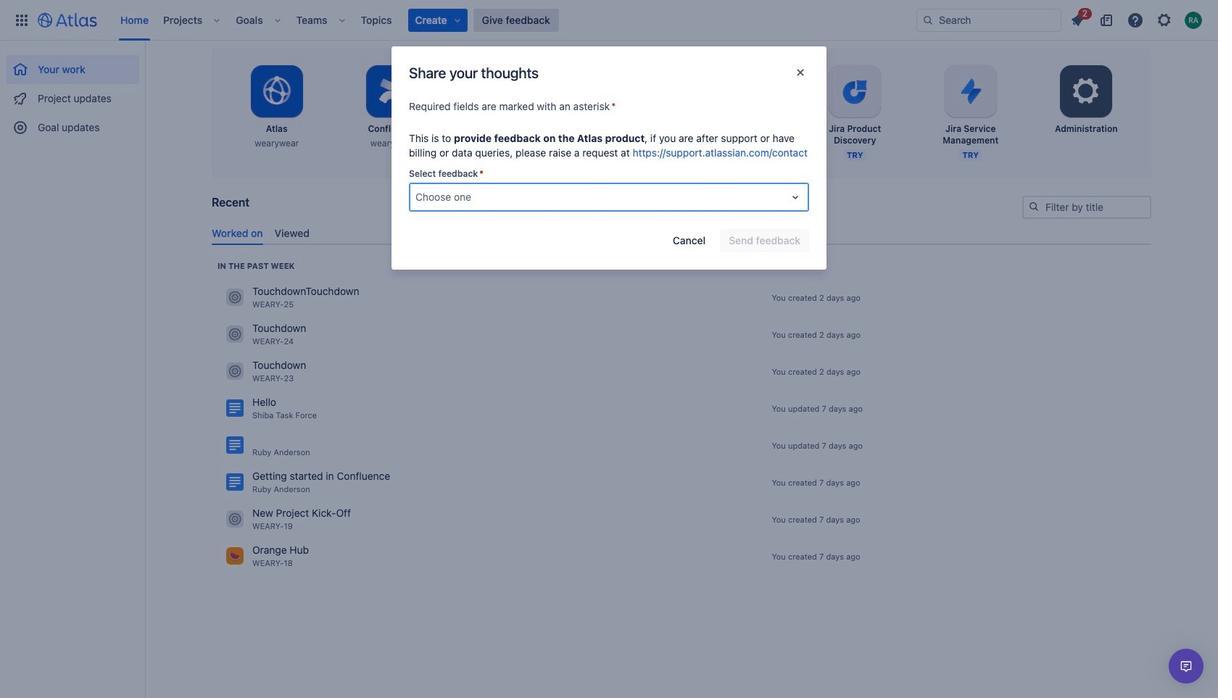 Task type: describe. For each thing, give the bounding box(es) containing it.
2 townsquare image from the top
[[226, 326, 244, 343]]

2 townsquare image from the top
[[226, 548, 244, 565]]

1 confluence image from the top
[[226, 437, 244, 454]]

Search field
[[917, 8, 1062, 32]]

help image
[[1127, 11, 1145, 29]]

confluence image
[[226, 400, 244, 417]]

open intercom messenger image
[[1178, 658, 1195, 675]]

close modal image
[[792, 64, 810, 81]]

search image
[[1029, 201, 1040, 213]]

open image
[[787, 189, 804, 206]]

3 townsquare image from the top
[[226, 363, 244, 380]]

Filter by title field
[[1024, 197, 1150, 218]]



Task type: vqa. For each thing, say whether or not it's contained in the screenshot.
Open Intercom Messenger icon
yes



Task type: locate. For each thing, give the bounding box(es) containing it.
group
[[6, 41, 139, 147]]

0 vertical spatial confluence image
[[226, 437, 244, 454]]

1 vertical spatial confluence image
[[226, 474, 244, 491]]

townsquare image
[[226, 511, 244, 528], [226, 548, 244, 565]]

settings image
[[1069, 74, 1104, 109]]

2 vertical spatial townsquare image
[[226, 363, 244, 380]]

banner
[[0, 0, 1219, 41]]

1 townsquare image from the top
[[226, 511, 244, 528]]

confluence image
[[226, 437, 244, 454], [226, 474, 244, 491]]

top element
[[9, 0, 917, 40]]

0 vertical spatial townsquare image
[[226, 511, 244, 528]]

tab list
[[206, 221, 1158, 245]]

search image
[[923, 14, 934, 26]]

None search field
[[917, 8, 1062, 32]]

1 townsquare image from the top
[[226, 289, 244, 306]]

townsquare image
[[226, 289, 244, 306], [226, 326, 244, 343], [226, 363, 244, 380]]

2 confluence image from the top
[[226, 474, 244, 491]]

heading
[[218, 260, 295, 272]]

1 vertical spatial townsquare image
[[226, 548, 244, 565]]

0 vertical spatial townsquare image
[[226, 289, 244, 306]]

1 vertical spatial townsquare image
[[226, 326, 244, 343]]



